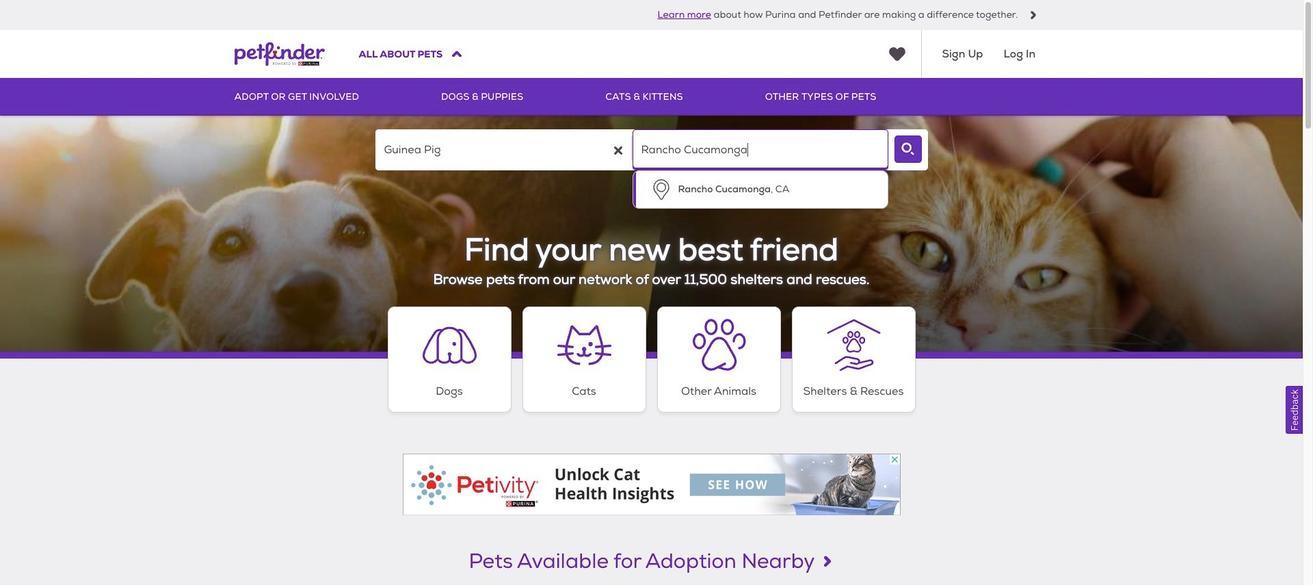 Task type: describe. For each thing, give the bounding box(es) containing it.
9c2b2 image
[[1030, 11, 1038, 19]]

Enter City, State, or ZIP text field
[[633, 129, 889, 170]]

primary element
[[234, 78, 1069, 116]]



Task type: locate. For each thing, give the bounding box(es) containing it.
Search Terrier, Kitten, etc. text field
[[375, 129, 631, 170]]

advertisement element
[[403, 453, 901, 515]]

petfinder logo image
[[234, 30, 325, 78]]



Task type: vqa. For each thing, say whether or not it's contained in the screenshot.
Ace 1260, adoptable Dog, Young Male Golden Retriever, Bonita Springs, FL. image
no



